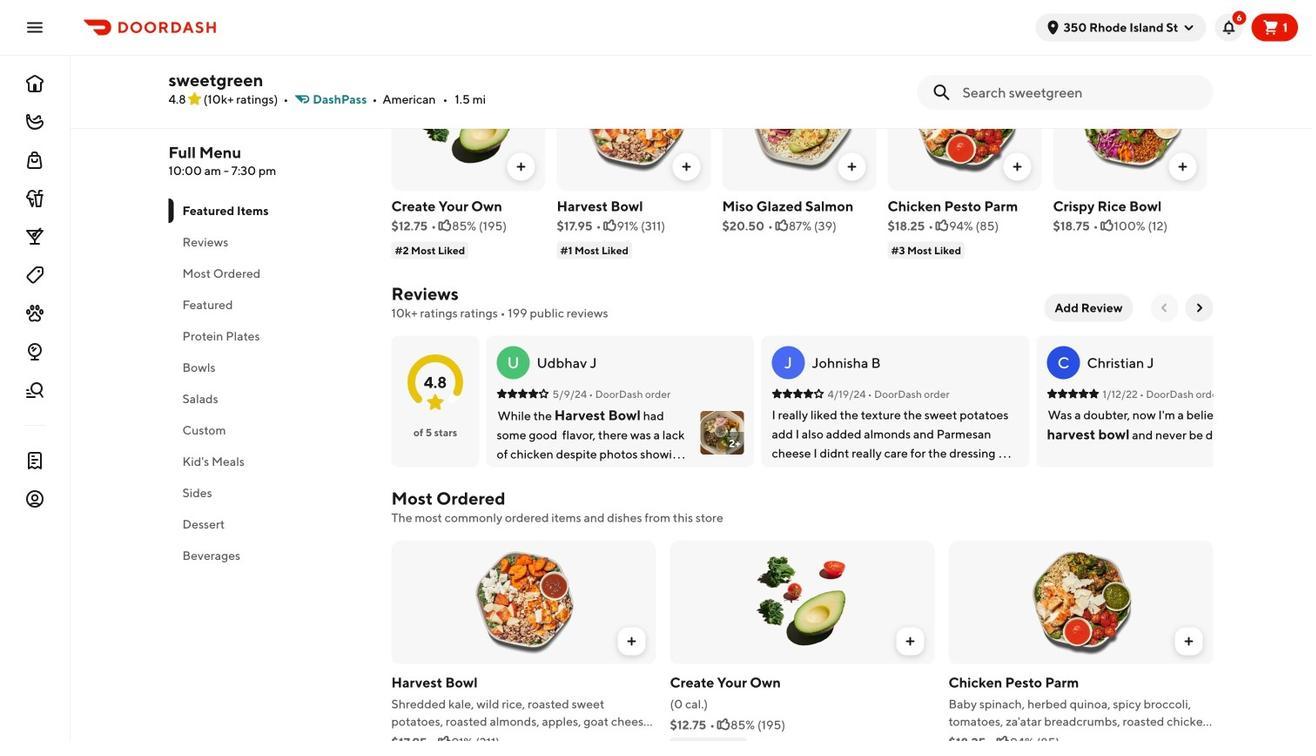 Task type: vqa. For each thing, say whether or not it's contained in the screenshot.
Harvest Bowl image
yes



Task type: locate. For each thing, give the bounding box(es) containing it.
0 horizontal spatial create your own image
[[392, 45, 546, 191]]

1 horizontal spatial create your own image
[[670, 541, 935, 664]]

previous image
[[1158, 301, 1172, 315]]

create your own image
[[392, 45, 546, 191], [670, 541, 935, 664]]

next button of carousel image
[[1193, 17, 1207, 31]]

notification bell image
[[1223, 20, 1237, 34]]

chicken pesto parm image
[[888, 45, 1042, 191], [949, 541, 1214, 664]]

harvest bowl image
[[557, 45, 711, 191], [392, 541, 656, 664]]

0 vertical spatial harvest bowl image
[[557, 45, 711, 191]]

add item to cart image
[[514, 160, 528, 174], [680, 160, 694, 174], [845, 160, 859, 174], [1011, 160, 1025, 174], [1177, 160, 1190, 174], [904, 635, 918, 649], [1183, 635, 1197, 649]]

0 vertical spatial create your own image
[[392, 45, 546, 191]]

1 vertical spatial create your own image
[[670, 541, 935, 664]]

miso glazed salmon image
[[723, 45, 877, 191]]

previous button of carousel image
[[1158, 17, 1172, 31]]

1 vertical spatial harvest bowl image
[[392, 541, 656, 664]]

Item Search search field
[[963, 83, 1200, 102]]



Task type: describe. For each thing, give the bounding box(es) containing it.
0 vertical spatial chicken pesto parm image
[[888, 45, 1042, 191]]

1 vertical spatial chicken pesto parm image
[[949, 541, 1214, 664]]

crispy rice bowl image
[[1054, 45, 1208, 191]]

add item to cart image
[[625, 635, 639, 649]]

next image
[[1193, 301, 1207, 315]]

open menu image
[[24, 17, 45, 38]]



